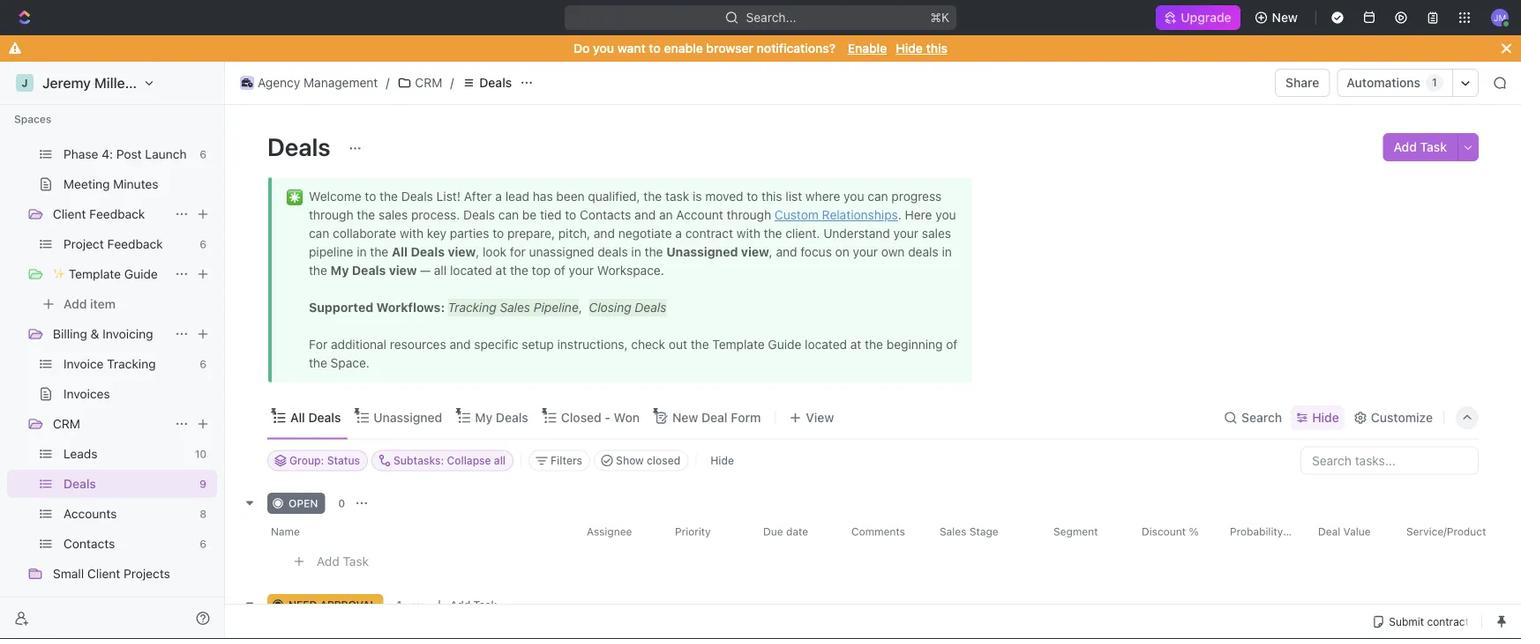 Task type: vqa. For each thing, say whether or not it's contained in the screenshot.
the bottommost Hide
yes



Task type: describe. For each thing, give the bounding box(es) containing it.
feedback for project feedback
[[107, 237, 163, 251]]

contacts link
[[64, 530, 193, 558]]

tara shultz's workspace, , element
[[16, 74, 34, 92]]

accounts link
[[64, 500, 193, 528]]

phase for phase 4: post launch
[[64, 147, 98, 161]]

accounts
[[64, 507, 117, 521]]

guide
[[124, 267, 158, 281]]

deal value button
[[1308, 517, 1396, 546]]

0 horizontal spatial add task button
[[309, 551, 376, 572]]

priority button
[[664, 517, 753, 546]]

agency management
[[258, 75, 378, 90]]

1 horizontal spatial all
[[494, 455, 506, 467]]

meeting
[[64, 177, 110, 191]]

name
[[271, 525, 300, 538]]

phase 4: post launch link
[[64, 140, 193, 169]]

comments
[[851, 525, 905, 538]]

filters
[[551, 455, 582, 467]]

priority
[[675, 525, 711, 538]]

due date
[[763, 525, 808, 538]]

hide inside dropdown button
[[1312, 411, 1339, 425]]

add task for leftmost add task button
[[317, 554, 369, 569]]

to
[[649, 41, 661, 56]]

crm inside sidebar navigation
[[53, 417, 80, 431]]

closed - won link
[[557, 406, 640, 431]]

stage
[[969, 525, 998, 538]]

invoices link
[[64, 380, 214, 408]]

agency management link
[[236, 72, 382, 94]]

add task for the top add task button
[[1394, 140, 1447, 154]]

deals inside sidebar navigation
[[64, 477, 96, 491]]

1 horizontal spatial crm
[[415, 75, 442, 90]]

business time image
[[242, 79, 253, 87]]

service/product
[[1406, 525, 1486, 538]]

probability
[[1230, 525, 1283, 538]]

1 horizontal spatial deals link
[[457, 72, 516, 94]]

deal inside dropdown button
[[1318, 525, 1340, 538]]

launch
[[145, 147, 187, 161]]

% for discount %
[[1189, 525, 1199, 538]]

projects
[[124, 567, 170, 581]]

segment
[[1053, 525, 1098, 538]]

template
[[69, 267, 121, 281]]

10
[[195, 448, 206, 461]]

invoice
[[64, 357, 104, 371]]

view button
[[783, 397, 840, 439]]

onboarding
[[184, 117, 251, 131]]

new for new
[[1272, 10, 1298, 25]]

6 for project feedback
[[200, 238, 206, 251]]

assignee
[[587, 525, 632, 538]]

agency
[[258, 75, 300, 90]]

assignee button
[[576, 517, 664, 546]]

client feedback link
[[53, 200, 168, 229]]

0 horizontal spatial task
[[343, 554, 369, 569]]

6 for invoice tracking
[[200, 358, 206, 371]]

post
[[116, 147, 142, 161]]

jeremy miller's workspace
[[42, 75, 219, 91]]

want
[[617, 41, 646, 56]]

probability %
[[1230, 525, 1296, 538]]

0 vertical spatial 1
[[1432, 76, 1437, 89]]

1:
[[102, 117, 111, 131]]

all deals link
[[287, 406, 341, 431]]

unassigned link
[[370, 406, 442, 431]]

⌘k
[[930, 10, 949, 25]]

deal inside 'link'
[[701, 411, 727, 425]]

feedback for client feedback
[[89, 207, 145, 221]]

item
[[90, 297, 116, 311]]

segment button
[[1043, 517, 1131, 546]]

group: status
[[289, 455, 360, 467]]

group:
[[289, 455, 324, 467]]

all inside sidebar navigation
[[73, 597, 86, 611]]

jeremy
[[42, 75, 91, 91]]

all
[[290, 411, 305, 425]]

all deals
[[290, 411, 341, 425]]

discount % button
[[1131, 517, 1219, 546]]

✨ template guide
[[53, 267, 158, 281]]

view button
[[783, 406, 840, 431]]

upgrade link
[[1156, 5, 1240, 30]]

customize button
[[1348, 406, 1438, 431]]

filters button
[[529, 450, 590, 472]]

small
[[53, 567, 84, 581]]

enable
[[848, 41, 887, 56]]

unassigned
[[374, 411, 442, 425]]

customize
[[1371, 411, 1433, 425]]

0 horizontal spatial spaces
[[14, 113, 52, 125]]

1 horizontal spatial task
[[1420, 140, 1447, 154]]

search
[[1241, 411, 1282, 425]]

billing
[[53, 327, 87, 341]]

view for view all spaces
[[42, 597, 70, 611]]

0 vertical spatial add task button
[[1383, 133, 1457, 161]]

contacts
[[64, 537, 115, 551]]

won
[[614, 411, 640, 425]]

show closed
[[616, 455, 680, 467]]

meeting minutes
[[64, 177, 158, 191]]

upgrade
[[1181, 10, 1231, 25]]

hide inside button
[[710, 455, 734, 467]]

leads link
[[64, 440, 188, 468]]

0 vertical spatial add
[[1394, 140, 1417, 154]]

show closed button
[[594, 450, 688, 472]]

✨
[[53, 267, 65, 281]]

add item
[[64, 297, 116, 311]]

j
[[22, 77, 28, 89]]



Task type: locate. For each thing, give the bounding box(es) containing it.
spaces down 'tara shultz's workspace, ,' element
[[14, 113, 52, 125]]

definition
[[114, 117, 169, 131]]

due
[[763, 525, 783, 538]]

1 horizontal spatial add task button
[[1383, 133, 1457, 161]]

automations
[[1347, 75, 1420, 90]]

invoice tracking
[[64, 357, 156, 371]]

1 horizontal spatial add task
[[1394, 140, 1447, 154]]

deals link
[[457, 72, 516, 94], [64, 470, 192, 498]]

1 horizontal spatial 1
[[1432, 76, 1437, 89]]

1 horizontal spatial view
[[806, 411, 834, 425]]

0 vertical spatial &
[[172, 117, 181, 131]]

1 horizontal spatial hide
[[896, 41, 923, 56]]

hide button
[[1291, 406, 1344, 431]]

6
[[200, 148, 206, 161], [200, 238, 206, 251], [200, 358, 206, 371], [200, 538, 206, 551]]

hide down new deal form
[[710, 455, 734, 467]]

hide left the this
[[896, 41, 923, 56]]

notifications?
[[757, 41, 836, 56]]

0 vertical spatial new
[[1272, 10, 1298, 25]]

2 vertical spatial add
[[317, 554, 339, 569]]

-
[[605, 411, 610, 425]]

1 vertical spatial client
[[87, 567, 120, 581]]

1 vertical spatial deal
[[1318, 525, 1340, 538]]

&
[[172, 117, 181, 131], [91, 327, 99, 341]]

1 6 from the top
[[200, 148, 206, 161]]

my
[[475, 411, 493, 425]]

6 up "invoices" link
[[200, 358, 206, 371]]

1 vertical spatial add
[[64, 297, 87, 311]]

0 vertical spatial crm link
[[393, 72, 447, 94]]

& up launch
[[172, 117, 181, 131]]

task down automations in the right of the page
[[1420, 140, 1447, 154]]

task up approval
[[343, 554, 369, 569]]

1 vertical spatial deals link
[[64, 470, 192, 498]]

view inside view button
[[806, 411, 834, 425]]

hide right search
[[1312, 411, 1339, 425]]

0 vertical spatial crm
[[415, 75, 442, 90]]

small client projects
[[53, 567, 170, 581]]

2 horizontal spatial add
[[1394, 140, 1417, 154]]

all down small
[[73, 597, 86, 611]]

closed
[[647, 455, 680, 467]]

phase
[[64, 117, 98, 131], [64, 147, 98, 161]]

0 vertical spatial task
[[1420, 140, 1447, 154]]

task
[[1420, 140, 1447, 154], [343, 554, 369, 569]]

1 vertical spatial view
[[42, 597, 70, 611]]

1 horizontal spatial %
[[1286, 525, 1296, 538]]

0 vertical spatial hide
[[896, 41, 923, 56]]

feedback up guide
[[107, 237, 163, 251]]

1 vertical spatial crm link
[[53, 410, 168, 438]]

4:
[[102, 147, 113, 161]]

1 horizontal spatial add
[[317, 554, 339, 569]]

0 horizontal spatial %
[[1189, 525, 1199, 538]]

small client projects link
[[53, 560, 214, 588]]

0 horizontal spatial add task
[[317, 554, 369, 569]]

deal left 'form'
[[701, 411, 727, 425]]

1 vertical spatial add task button
[[309, 551, 376, 572]]

crm up 'leads' on the bottom
[[53, 417, 80, 431]]

crm link right management
[[393, 72, 447, 94]]

view inside 'view all spaces' link
[[42, 597, 70, 611]]

invoices
[[64, 387, 110, 401]]

add left the item
[[64, 297, 87, 311]]

% right probability
[[1286, 525, 1296, 538]]

0 vertical spatial feedback
[[89, 207, 145, 221]]

hide button
[[703, 450, 741, 472]]

add task button up approval
[[309, 551, 376, 572]]

1 phase from the top
[[64, 117, 98, 131]]

0 vertical spatial deal
[[701, 411, 727, 425]]

0 horizontal spatial new
[[672, 411, 698, 425]]

1 horizontal spatial new
[[1272, 10, 1298, 25]]

1 horizontal spatial /
[[450, 75, 454, 90]]

/
[[386, 75, 389, 90], [450, 75, 454, 90]]

1 horizontal spatial &
[[172, 117, 181, 131]]

sales stage button
[[929, 517, 1043, 546]]

1 vertical spatial phase
[[64, 147, 98, 161]]

view right 'form'
[[806, 411, 834, 425]]

tracking
[[107, 357, 156, 371]]

phase left 4:
[[64, 147, 98, 161]]

& inside billing & invoicing link
[[91, 327, 99, 341]]

%
[[1189, 525, 1199, 538], [1286, 525, 1296, 538]]

0 horizontal spatial view
[[42, 597, 70, 611]]

client up 'view all spaces' link
[[87, 567, 120, 581]]

0 vertical spatial all
[[494, 455, 506, 467]]

meeting minutes link
[[64, 170, 214, 199]]

6 right "project feedback" link
[[200, 238, 206, 251]]

& right the billing
[[91, 327, 99, 341]]

sales
[[940, 525, 966, 538]]

add up need approval at the bottom left of the page
[[317, 554, 339, 569]]

phase left 1:
[[64, 117, 98, 131]]

new button
[[1247, 4, 1308, 32]]

show
[[616, 455, 644, 467]]

status
[[327, 455, 360, 467]]

collapse
[[447, 455, 491, 467]]

need approval
[[288, 599, 376, 611]]

% for probability %
[[1286, 525, 1296, 538]]

2 6 from the top
[[200, 238, 206, 251]]

this
[[926, 41, 948, 56]]

1 right automations in the right of the page
[[1432, 76, 1437, 89]]

0 horizontal spatial crm
[[53, 417, 80, 431]]

approval
[[320, 599, 376, 611]]

0 horizontal spatial add
[[64, 297, 87, 311]]

browser
[[706, 41, 753, 56]]

you
[[593, 41, 614, 56]]

1 vertical spatial 1
[[397, 599, 402, 611]]

2 / from the left
[[450, 75, 454, 90]]

0 horizontal spatial deals link
[[64, 470, 192, 498]]

1 vertical spatial all
[[73, 597, 86, 611]]

0 vertical spatial add task
[[1394, 140, 1447, 154]]

1 / from the left
[[386, 75, 389, 90]]

view down small
[[42, 597, 70, 611]]

due date button
[[753, 517, 841, 546]]

0 horizontal spatial client
[[53, 207, 86, 221]]

add task down automations in the right of the page
[[1394, 140, 1447, 154]]

sidebar navigation
[[0, 62, 251, 640]]

add task button down automations in the right of the page
[[1383, 133, 1457, 161]]

4 6 from the top
[[200, 538, 206, 551]]

1 horizontal spatial spaces
[[89, 597, 131, 611]]

1 horizontal spatial deal
[[1318, 525, 1340, 538]]

open
[[288, 497, 318, 510]]

1 horizontal spatial client
[[87, 567, 120, 581]]

6 down the onboarding on the top of the page
[[200, 148, 206, 161]]

feedback
[[89, 207, 145, 221], [107, 237, 163, 251]]

add inside button
[[64, 297, 87, 311]]

miller's
[[94, 75, 142, 91]]

closed - won
[[561, 411, 640, 425]]

all
[[494, 455, 506, 467], [73, 597, 86, 611]]

minutes
[[113, 177, 158, 191]]

add task button
[[1383, 133, 1457, 161], [309, 551, 376, 572]]

2 horizontal spatial hide
[[1312, 411, 1339, 425]]

1 vertical spatial spaces
[[89, 597, 131, 611]]

1 vertical spatial hide
[[1312, 411, 1339, 425]]

3 6 from the top
[[200, 358, 206, 371]]

1 vertical spatial crm
[[53, 417, 80, 431]]

1 vertical spatial new
[[672, 411, 698, 425]]

client up project
[[53, 207, 86, 221]]

0 horizontal spatial 1
[[397, 599, 402, 611]]

0 vertical spatial client
[[53, 207, 86, 221]]

management
[[304, 75, 378, 90]]

spaces
[[14, 113, 52, 125], [89, 597, 131, 611]]

share
[[1286, 75, 1319, 90]]

9
[[200, 478, 206, 491]]

need
[[288, 599, 317, 611]]

feedback inside "project feedback" link
[[107, 237, 163, 251]]

new inside 'link'
[[672, 411, 698, 425]]

feedback inside the client feedback link
[[89, 207, 145, 221]]

0 vertical spatial view
[[806, 411, 834, 425]]

% right discount
[[1189, 525, 1199, 538]]

search...
[[746, 10, 796, 25]]

2 % from the left
[[1286, 525, 1296, 538]]

0 horizontal spatial deal
[[701, 411, 727, 425]]

deal
[[701, 411, 727, 425], [1318, 525, 1340, 538]]

all right collapse
[[494, 455, 506, 467]]

view all spaces link
[[7, 590, 214, 618]]

2 vertical spatial hide
[[710, 455, 734, 467]]

0 horizontal spatial hide
[[710, 455, 734, 467]]

probability % button
[[1219, 517, 1308, 546]]

jm
[[1494, 12, 1506, 22]]

1 vertical spatial add task
[[317, 554, 369, 569]]

crm link up leads link
[[53, 410, 168, 438]]

0 horizontal spatial &
[[91, 327, 99, 341]]

1
[[1432, 76, 1437, 89], [397, 599, 402, 611]]

crm link inside sidebar navigation
[[53, 410, 168, 438]]

view all spaces
[[42, 597, 131, 611]]

6 down 8
[[200, 538, 206, 551]]

1 vertical spatial &
[[91, 327, 99, 341]]

closed
[[561, 411, 601, 425]]

spaces down small client projects
[[89, 597, 131, 611]]

0 horizontal spatial crm link
[[53, 410, 168, 438]]

Search tasks... text field
[[1301, 448, 1478, 474]]

1 vertical spatial task
[[343, 554, 369, 569]]

do you want to enable browser notifications? enable hide this
[[573, 41, 948, 56]]

% inside dropdown button
[[1286, 525, 1296, 538]]

comments button
[[841, 517, 929, 546]]

1 right approval
[[397, 599, 402, 611]]

invoice tracking link
[[64, 350, 193, 378]]

1 % from the left
[[1189, 525, 1199, 538]]

6 for phase 4: post launch
[[200, 148, 206, 161]]

0
[[338, 497, 345, 509]]

feedback up the project feedback on the top of the page
[[89, 207, 145, 221]]

new deal form link
[[669, 406, 761, 431]]

discount
[[1142, 525, 1186, 538]]

view for view
[[806, 411, 834, 425]]

0 horizontal spatial /
[[386, 75, 389, 90]]

add task up approval
[[317, 554, 369, 569]]

0 vertical spatial deals link
[[457, 72, 516, 94]]

new up 'share'
[[1272, 10, 1298, 25]]

1 vertical spatial feedback
[[107, 237, 163, 251]]

phase for phase 1: definition & onboarding
[[64, 117, 98, 131]]

6 for contacts
[[200, 538, 206, 551]]

crm right management
[[415, 75, 442, 90]]

add down automations in the right of the page
[[1394, 140, 1417, 154]]

deal left value
[[1318, 525, 1340, 538]]

new inside 'button'
[[1272, 10, 1298, 25]]

new for new deal form
[[672, 411, 698, 425]]

new
[[1272, 10, 1298, 25], [672, 411, 698, 425]]

new up closed on the left of page
[[672, 411, 698, 425]]

0 vertical spatial spaces
[[14, 113, 52, 125]]

1 horizontal spatial crm link
[[393, 72, 447, 94]]

client feedback
[[53, 207, 145, 221]]

name button
[[267, 517, 576, 546]]

0 vertical spatial phase
[[64, 117, 98, 131]]

sales stage
[[940, 525, 998, 538]]

project feedback
[[64, 237, 163, 251]]

% inside 'dropdown button'
[[1189, 525, 1199, 538]]

add item button
[[7, 290, 217, 318]]

0 horizontal spatial all
[[73, 597, 86, 611]]

2 phase from the top
[[64, 147, 98, 161]]



